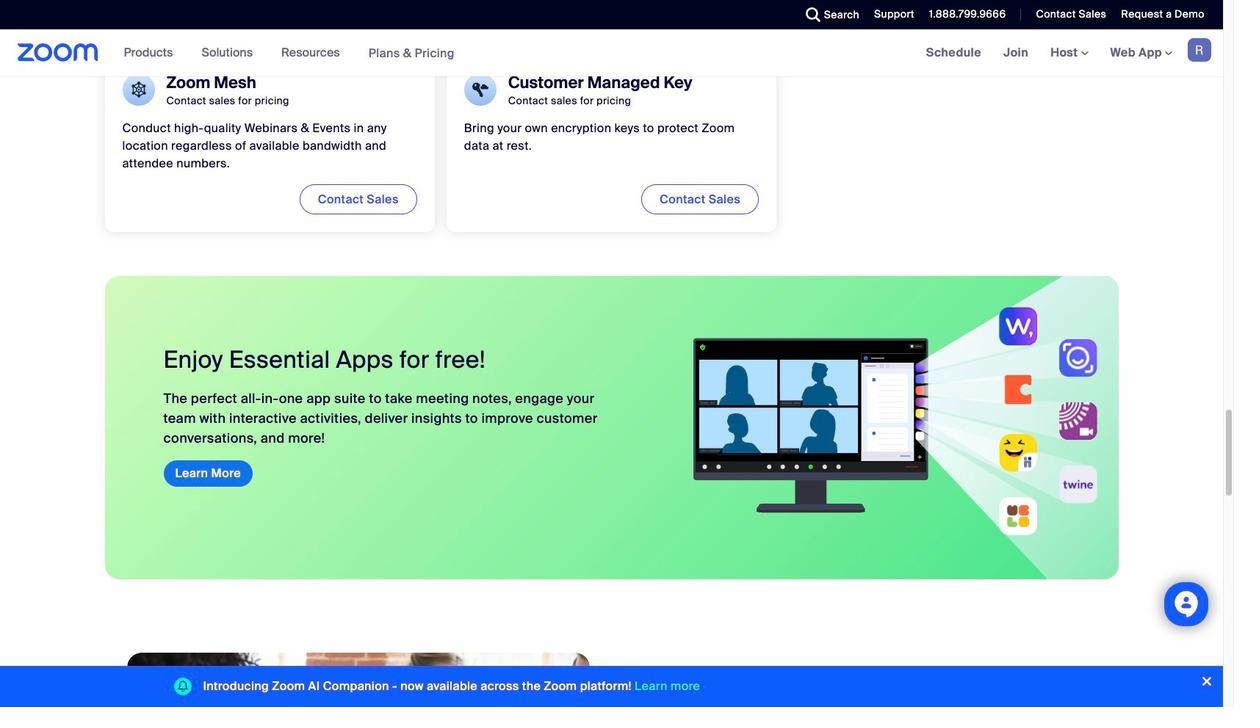 Task type: vqa. For each thing, say whether or not it's contained in the screenshot.
Users associated with Only users in your account can chat
no



Task type: locate. For each thing, give the bounding box(es) containing it.
banner
[[0, 29, 1223, 77]]

zoom logo image
[[18, 43, 98, 62]]

profile picture image
[[1188, 38, 1212, 62]]

product information navigation
[[113, 29, 466, 77]]



Task type: describe. For each thing, give the bounding box(es) containing it.
meetings navigation
[[915, 29, 1223, 77]]



